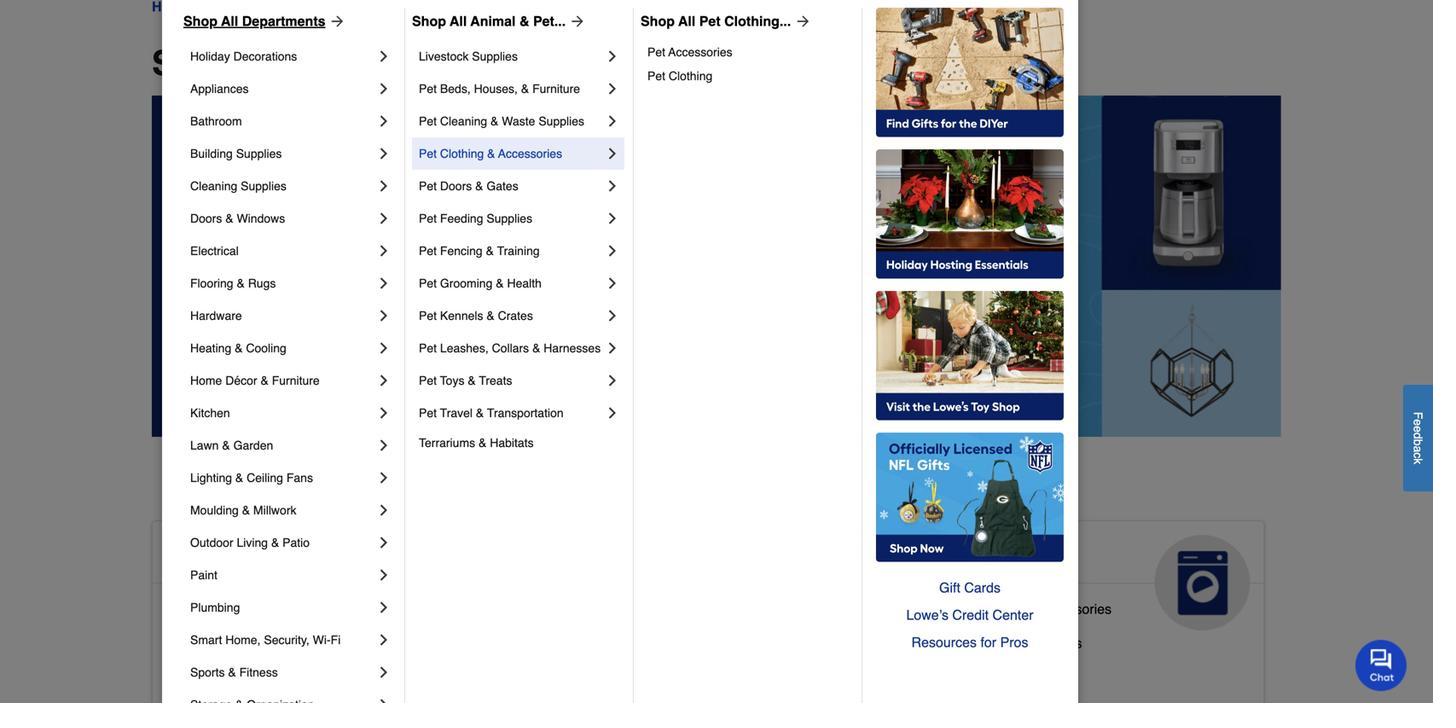 Task type: describe. For each thing, give the bounding box(es) containing it.
pet accessories
[[648, 45, 733, 59]]

clothing for pet clothing & accessories
[[440, 147, 484, 160]]

1 vertical spatial pet beds, houses, & furniture link
[[547, 659, 731, 693]]

c
[[1412, 452, 1425, 458]]

home,
[[225, 633, 261, 647]]

k
[[1412, 458, 1425, 464]]

accessible bathroom
[[166, 601, 295, 617]]

flooring & rugs link
[[190, 267, 375, 299]]

heating & cooling link
[[190, 332, 375, 364]]

1 vertical spatial livestock supplies link
[[547, 624, 660, 659]]

chevron right image for home décor & furniture
[[375, 372, 392, 389]]

1 e from the top
[[1412, 419, 1425, 426]]

patio
[[283, 536, 310, 549]]

lighting & ceiling fans
[[190, 471, 313, 485]]

pet for the top pet beds, houses, & furniture link
[[419, 82, 437, 96]]

fitness
[[239, 666, 278, 679]]

terrariums & habitats
[[419, 436, 534, 450]]

holiday decorations
[[190, 49, 297, 63]]

0 vertical spatial pet beds, houses, & furniture link
[[419, 73, 604, 105]]

0 vertical spatial home
[[190, 374, 222, 387]]

chevron right image for lawn & garden
[[375, 437, 392, 454]]

1 vertical spatial home
[[298, 542, 364, 569]]

1 vertical spatial bathroom
[[235, 601, 295, 617]]

chevron right image for lighting & ceiling fans
[[375, 469, 392, 486]]

f e e d b a c k
[[1412, 412, 1425, 464]]

sports
[[190, 666, 225, 679]]

bedroom
[[235, 635, 291, 651]]

paint link
[[190, 559, 375, 591]]

outdoor
[[190, 536, 233, 549]]

chevron right image for pet kennels & crates
[[604, 307, 621, 324]]

visit the lowe's toy shop. image
[[876, 291, 1064, 421]]

pet for pet clothing & accessories link
[[419, 147, 437, 160]]

chevron right image for flooring & rugs
[[375, 275, 392, 292]]

pet for the pet feeding supplies link
[[419, 212, 437, 225]]

furniture inside home décor & furniture link
[[272, 374, 320, 387]]

plumbing
[[190, 601, 240, 614]]

animal & pet care image
[[775, 535, 870, 630]]

cleaning supplies link
[[190, 170, 375, 202]]

accessible for accessible bathroom
[[166, 601, 232, 617]]

electrical link
[[190, 235, 375, 267]]

0 vertical spatial livestock supplies link
[[419, 40, 604, 73]]

shop all pet clothing... link
[[641, 11, 812, 32]]

pet for pet beds, houses, & furniture link to the bottom
[[547, 662, 567, 678]]

flooring
[[190, 276, 233, 290]]

accessories for pet clothing & accessories
[[498, 147, 562, 160]]

0 horizontal spatial livestock
[[419, 49, 469, 63]]

pet leashes, collars & harnesses
[[419, 341, 601, 355]]

supplies down 'pet doors & gates' link
[[487, 212, 532, 225]]

electrical
[[190, 244, 239, 258]]

lowe's credit center
[[906, 607, 1034, 623]]

shop all departments
[[183, 13, 326, 29]]

outdoor living & patio
[[190, 536, 310, 549]]

1 vertical spatial appliances link
[[913, 521, 1264, 630]]

chevron right image for livestock supplies
[[604, 48, 621, 65]]

millwork
[[253, 503, 296, 517]]

pet for pet accessories link
[[648, 45, 666, 59]]

pet leashes, collars & harnesses link
[[419, 332, 604, 364]]

pros
[[1000, 634, 1029, 650]]

flooring & rugs
[[190, 276, 276, 290]]

pet cleaning & waste supplies
[[419, 114, 584, 128]]

animal inside animal & pet care
[[547, 542, 626, 569]]

chevron right image for pet fencing & training
[[604, 242, 621, 259]]

furniture for pet beds, houses, & furniture link to the bottom
[[676, 662, 731, 678]]

parts
[[990, 601, 1022, 617]]

accessible entry & home link
[[166, 665, 320, 700]]

pet inside animal & pet care
[[657, 542, 694, 569]]

credit
[[953, 607, 989, 623]]

1 vertical spatial cleaning
[[190, 179, 237, 193]]

chevron right image for pet grooming & health
[[604, 275, 621, 292]]

supplies inside "link"
[[539, 114, 584, 128]]

supplies up "cleaning supplies"
[[236, 147, 282, 160]]

chevron right image for pet leashes, collars & harnesses
[[604, 340, 621, 357]]

training
[[497, 244, 540, 258]]

b
[[1412, 439, 1425, 446]]

supplies down animal & pet care
[[607, 628, 660, 644]]

toys
[[440, 374, 465, 387]]

animal & pet care link
[[533, 521, 884, 630]]

arrow right image
[[791, 13, 812, 30]]

furniture for the top pet beds, houses, & furniture link
[[532, 82, 580, 96]]

animal & pet care
[[547, 542, 694, 596]]

security,
[[264, 633, 310, 647]]

pet doors & gates
[[419, 179, 519, 193]]

chevron right image for pet travel & transportation
[[604, 404, 621, 421]]

appliances image
[[1155, 535, 1251, 630]]

home décor & furniture
[[190, 374, 320, 387]]

pet travel & transportation
[[419, 406, 564, 420]]

wine
[[1002, 635, 1033, 651]]

pet for pet fencing & training link
[[419, 244, 437, 258]]

1 vertical spatial livestock
[[547, 628, 603, 644]]

arrow right image for shop all animal & pet...
[[566, 13, 586, 30]]

sports & fitness link
[[190, 656, 375, 689]]

decorations
[[233, 49, 297, 63]]

officially licensed n f l gifts. shop now. image
[[876, 433, 1064, 562]]

departments for shop all departments
[[298, 44, 507, 83]]

gates
[[487, 179, 519, 193]]

pet kennels & crates
[[419, 309, 533, 323]]

0 vertical spatial livestock supplies
[[419, 49, 518, 63]]

& inside animal & pet care
[[633, 542, 650, 569]]

shop for shop all departments
[[183, 13, 218, 29]]

chevron right image for smart home, security, wi-fi
[[375, 631, 392, 648]]

pet clothing & accessories
[[419, 147, 562, 160]]

pet for pet leashes, collars & harnesses link
[[419, 341, 437, 355]]

beverage & wine chillers link
[[927, 631, 1082, 665]]

clothing for pet clothing
[[669, 69, 713, 83]]

0 vertical spatial animal
[[470, 13, 516, 29]]

clothing...
[[724, 13, 791, 29]]

shop all animal & pet... link
[[412, 11, 586, 32]]

1 horizontal spatial houses,
[[610, 662, 660, 678]]

building supplies
[[190, 147, 282, 160]]

chevron right image for outdoor living & patio
[[375, 534, 392, 551]]

f e e d b a c k button
[[1404, 385, 1433, 491]]

1 vertical spatial appliances
[[927, 542, 1054, 569]]

pet for pet grooming & health link
[[419, 276, 437, 290]]

pet...
[[533, 13, 566, 29]]

fi
[[331, 633, 341, 647]]

transportation
[[487, 406, 564, 420]]

moulding
[[190, 503, 239, 517]]

chevron right image for appliances
[[375, 80, 392, 97]]

chevron right image for plumbing
[[375, 599, 392, 616]]

pet toys & treats link
[[419, 364, 604, 397]]

moulding & millwork
[[190, 503, 296, 517]]

accessible for accessible bedroom
[[166, 635, 232, 651]]

resources for pros
[[912, 634, 1029, 650]]

enjoy savings year-round. no matter what you're shopping for, find what you need at a great price. image
[[152, 96, 1282, 437]]

d
[[1412, 432, 1425, 439]]

shop all departments link
[[183, 11, 346, 32]]

moulding & millwork link
[[190, 494, 375, 526]]

1 horizontal spatial accessories
[[669, 45, 733, 59]]

chevron right image for doors & windows
[[375, 210, 392, 227]]

pet feeding supplies link
[[419, 202, 604, 235]]

cooling
[[246, 341, 287, 355]]

pet for pet kennels & crates link
[[419, 309, 437, 323]]

holiday decorations link
[[190, 40, 375, 73]]

chevron right image for pet beds, houses, & furniture
[[604, 80, 621, 97]]

doors inside doors & windows link
[[190, 212, 222, 225]]

windows
[[237, 212, 285, 225]]

doors & windows link
[[190, 202, 375, 235]]

pet doors & gates link
[[419, 170, 604, 202]]

pet fencing & training
[[419, 244, 540, 258]]

beverage
[[927, 635, 985, 651]]

arrow right image for shop all departments
[[326, 13, 346, 30]]

chevron right image for paint
[[375, 567, 392, 584]]



Task type: vqa. For each thing, say whether or not it's contained in the screenshot.
'ANIMAL & PET CARE' 'link'
yes



Task type: locate. For each thing, give the bounding box(es) containing it.
shop for shop all animal & pet...
[[412, 13, 446, 29]]

chevron right image for pet toys & treats
[[604, 372, 621, 389]]

lighting & ceiling fans link
[[190, 462, 375, 494]]

paint
[[190, 568, 217, 582]]

a
[[1412, 446, 1425, 452]]

grooming
[[440, 276, 493, 290]]

0 vertical spatial accessories
[[669, 45, 733, 59]]

0 horizontal spatial houses,
[[474, 82, 518, 96]]

livestock supplies down the care
[[547, 628, 660, 644]]

chevron right image for moulding & millwork
[[375, 502, 392, 519]]

chevron right image for sports & fitness
[[375, 664, 392, 681]]

pet feeding supplies
[[419, 212, 532, 225]]

1 shop from the left
[[183, 13, 218, 29]]

all for animal
[[450, 13, 467, 29]]

chevron right image for pet clothing & accessories
[[604, 145, 621, 162]]

1 vertical spatial departments
[[298, 44, 507, 83]]

cleaning down building
[[190, 179, 237, 193]]

chevron right image for building supplies
[[375, 145, 392, 162]]

1 vertical spatial furniture
[[272, 374, 320, 387]]

pet toys & treats
[[419, 374, 512, 387]]

0 vertical spatial pet beds, houses, & furniture
[[419, 82, 580, 96]]

smart home, security, wi-fi link
[[190, 624, 375, 656]]

chevron right image for pet cleaning & waste supplies
[[604, 113, 621, 130]]

clothing up pet doors & gates
[[440, 147, 484, 160]]

chevron right image for pet feeding supplies
[[604, 210, 621, 227]]

1 horizontal spatial appliances
[[927, 542, 1054, 569]]

1 vertical spatial animal
[[547, 542, 626, 569]]

0 vertical spatial departments
[[242, 13, 326, 29]]

pet for pet clothing link
[[648, 69, 666, 83]]

0 vertical spatial livestock
[[419, 49, 469, 63]]

0 horizontal spatial appliances link
[[190, 73, 375, 105]]

supplies down shop all animal & pet... link on the top left
[[472, 49, 518, 63]]

shop
[[183, 13, 218, 29], [412, 13, 446, 29], [641, 13, 675, 29]]

terrariums
[[419, 436, 475, 450]]

2 shop from the left
[[412, 13, 446, 29]]

chevron right image
[[604, 48, 621, 65], [375, 113, 392, 130], [604, 145, 621, 162], [375, 177, 392, 195], [604, 242, 621, 259], [375, 275, 392, 292], [604, 275, 621, 292], [604, 340, 621, 357], [375, 372, 392, 389], [604, 372, 621, 389], [375, 469, 392, 486], [375, 534, 392, 551], [375, 696, 392, 703]]

livestock supplies link
[[419, 40, 604, 73], [547, 624, 660, 659]]

pet accessories link
[[648, 40, 850, 64]]

building supplies link
[[190, 137, 375, 170]]

1 accessible from the top
[[166, 542, 291, 569]]

pet travel & transportation link
[[419, 397, 604, 429]]

beds, for the top pet beds, houses, & furniture link
[[440, 82, 471, 96]]

appliances
[[190, 82, 249, 96], [927, 542, 1054, 569]]

2 vertical spatial home
[[284, 669, 320, 685]]

1 horizontal spatial doors
[[440, 179, 472, 193]]

chevron right image for bathroom
[[375, 113, 392, 130]]

0 horizontal spatial beds,
[[440, 82, 471, 96]]

smart
[[190, 633, 222, 647]]

gift cards link
[[876, 574, 1064, 602]]

gift cards
[[939, 580, 1001, 596]]

0 vertical spatial doors
[[440, 179, 472, 193]]

chat invite button image
[[1356, 639, 1408, 691]]

pet clothing & accessories link
[[419, 137, 604, 170]]

collars
[[492, 341, 529, 355]]

travel
[[440, 406, 473, 420]]

departments for shop all departments
[[242, 13, 326, 29]]

bathroom
[[190, 114, 242, 128], [235, 601, 295, 617]]

1 vertical spatial livestock supplies
[[547, 628, 660, 644]]

chevron right image
[[375, 48, 392, 65], [375, 80, 392, 97], [604, 80, 621, 97], [604, 113, 621, 130], [375, 145, 392, 162], [604, 177, 621, 195], [375, 210, 392, 227], [604, 210, 621, 227], [375, 242, 392, 259], [375, 307, 392, 324], [604, 307, 621, 324], [375, 340, 392, 357], [375, 404, 392, 421], [604, 404, 621, 421], [375, 437, 392, 454], [375, 502, 392, 519], [375, 567, 392, 584], [375, 599, 392, 616], [375, 631, 392, 648], [375, 664, 392, 681]]

livestock supplies link down the care
[[547, 624, 660, 659]]

hardware link
[[190, 299, 375, 332]]

0 horizontal spatial livestock supplies
[[419, 49, 518, 63]]

0 horizontal spatial doors
[[190, 212, 222, 225]]

shop for shop all pet clothing...
[[641, 13, 675, 29]]

0 vertical spatial appliances
[[190, 82, 249, 96]]

1 vertical spatial pet beds, houses, & furniture
[[547, 662, 731, 678]]

2 horizontal spatial accessories
[[1039, 601, 1112, 617]]

1 horizontal spatial clothing
[[669, 69, 713, 83]]

pet grooming & health
[[419, 276, 542, 290]]

0 horizontal spatial appliances
[[190, 82, 249, 96]]

wi-
[[313, 633, 331, 647]]

2 arrow right image from the left
[[566, 13, 586, 30]]

garden
[[233, 439, 273, 452]]

0 horizontal spatial shop
[[183, 13, 218, 29]]

accessories for appliance parts & accessories
[[1039, 601, 1112, 617]]

appliances link up the "chillers"
[[913, 521, 1264, 630]]

1 horizontal spatial livestock
[[547, 628, 603, 644]]

0 horizontal spatial accessories
[[498, 147, 562, 160]]

1 arrow right image from the left
[[326, 13, 346, 30]]

2 horizontal spatial furniture
[[676, 662, 731, 678]]

chevron right image for holiday decorations
[[375, 48, 392, 65]]

accessible home
[[166, 542, 364, 569]]

0 vertical spatial appliances link
[[190, 73, 375, 105]]

center
[[993, 607, 1034, 623]]

pet beds, houses, & furniture
[[419, 82, 580, 96], [547, 662, 731, 678]]

lighting
[[190, 471, 232, 485]]

appliances down holiday
[[190, 82, 249, 96]]

health
[[507, 276, 542, 290]]

holiday hosting essentials. image
[[876, 149, 1064, 279]]

1 horizontal spatial appliances link
[[913, 521, 1264, 630]]

2 accessible from the top
[[166, 601, 232, 617]]

pet for pet toys & treats link
[[419, 374, 437, 387]]

kitchen link
[[190, 397, 375, 429]]

plumbing link
[[190, 591, 375, 624]]

1 vertical spatial houses,
[[610, 662, 660, 678]]

pet for pet cleaning & waste supplies "link"
[[419, 114, 437, 128]]

0 horizontal spatial arrow right image
[[326, 13, 346, 30]]

kitchen
[[190, 406, 230, 420]]

shop all pet clothing...
[[641, 13, 791, 29]]

clothing inside pet clothing & accessories link
[[440, 147, 484, 160]]

2 vertical spatial accessories
[[1039, 601, 1112, 617]]

e up d on the right of the page
[[1412, 419, 1425, 426]]

3 accessible from the top
[[166, 635, 232, 651]]

accessories inside 'link'
[[1039, 601, 1112, 617]]

& inside 'link'
[[1026, 601, 1035, 617]]

living
[[237, 536, 268, 549]]

doors
[[440, 179, 472, 193], [190, 212, 222, 225]]

accessible home image
[[395, 535, 490, 630]]

home décor & furniture link
[[190, 364, 375, 397]]

entry
[[235, 669, 267, 685]]

1 horizontal spatial furniture
[[532, 82, 580, 96]]

all for pet
[[678, 13, 696, 29]]

0 vertical spatial houses,
[[474, 82, 518, 96]]

ceiling
[[247, 471, 283, 485]]

accessible
[[166, 542, 291, 569], [166, 601, 232, 617], [166, 635, 232, 651], [166, 669, 232, 685]]

fans
[[287, 471, 313, 485]]

1 horizontal spatial cleaning
[[440, 114, 487, 128]]

0 vertical spatial clothing
[[669, 69, 713, 83]]

bathroom up smart home, security, wi-fi
[[235, 601, 295, 617]]

livestock down the care
[[547, 628, 603, 644]]

4 accessible from the top
[[166, 669, 232, 685]]

leashes,
[[440, 341, 489, 355]]

resources
[[912, 634, 977, 650]]

doors up "electrical" at the top
[[190, 212, 222, 225]]

0 horizontal spatial clothing
[[440, 147, 484, 160]]

chevron right image for pet doors & gates
[[604, 177, 621, 195]]

chevron right image for electrical
[[375, 242, 392, 259]]

0 vertical spatial bathroom
[[190, 114, 242, 128]]

livestock supplies down shop all animal & pet...
[[419, 49, 518, 63]]

bathroom up building
[[190, 114, 242, 128]]

all for departments
[[221, 13, 238, 29]]

1 horizontal spatial beds,
[[571, 662, 606, 678]]

chevron right image for heating & cooling
[[375, 340, 392, 357]]

arrow right image
[[326, 13, 346, 30], [566, 13, 586, 30]]

pet clothing link
[[648, 64, 850, 88]]

1 horizontal spatial arrow right image
[[566, 13, 586, 30]]

doors up feeding
[[440, 179, 472, 193]]

shop all animal & pet...
[[412, 13, 566, 29]]

shop all departments
[[152, 44, 507, 83]]

accessible for accessible entry & home
[[166, 669, 232, 685]]

0 vertical spatial beds,
[[440, 82, 471, 96]]

0 vertical spatial furniture
[[532, 82, 580, 96]]

1 horizontal spatial animal
[[547, 542, 626, 569]]

1 horizontal spatial livestock supplies
[[547, 628, 660, 644]]

1 vertical spatial doors
[[190, 212, 222, 225]]

cleaning up pet clothing & accessories
[[440, 114, 487, 128]]

terrariums & habitats link
[[419, 429, 621, 456]]

accessories up the "chillers"
[[1039, 601, 1112, 617]]

chevron right image for kitchen
[[375, 404, 392, 421]]

1 horizontal spatial shop
[[412, 13, 446, 29]]

building
[[190, 147, 233, 160]]

waste
[[502, 114, 535, 128]]

pet for 'pet doors & gates' link
[[419, 179, 437, 193]]

supplies up the windows
[[241, 179, 287, 193]]

accessible bedroom link
[[166, 631, 291, 665]]

0 vertical spatial cleaning
[[440, 114, 487, 128]]

pet grooming & health link
[[419, 267, 604, 299]]

cards
[[964, 580, 1001, 596]]

clothing down the pet accessories
[[669, 69, 713, 83]]

pet for pet travel & transportation link
[[419, 406, 437, 420]]

0 horizontal spatial animal
[[470, 13, 516, 29]]

accessible bathroom link
[[166, 597, 295, 631]]

fencing
[[440, 244, 483, 258]]

2 vertical spatial furniture
[[676, 662, 731, 678]]

care
[[547, 569, 600, 596]]

for
[[981, 634, 997, 650]]

find gifts for the diyer. image
[[876, 8, 1064, 137]]

beverage & wine chillers
[[927, 635, 1082, 651]]

f
[[1412, 412, 1425, 419]]

accessible entry & home
[[166, 669, 320, 685]]

supplies right waste
[[539, 114, 584, 128]]

3 shop from the left
[[641, 13, 675, 29]]

e up b in the right bottom of the page
[[1412, 426, 1425, 432]]

treats
[[479, 374, 512, 387]]

cleaning inside "link"
[[440, 114, 487, 128]]

pet inside "link"
[[419, 114, 437, 128]]

lawn
[[190, 439, 219, 452]]

lawn & garden link
[[190, 429, 375, 462]]

2 horizontal spatial shop
[[641, 13, 675, 29]]

chevron right image for hardware
[[375, 307, 392, 324]]

chevron right image for cleaning supplies
[[375, 177, 392, 195]]

accessories down waste
[[498, 147, 562, 160]]

appliances link down decorations
[[190, 73, 375, 105]]

appliances up the cards
[[927, 542, 1054, 569]]

holiday
[[190, 49, 230, 63]]

& inside "link"
[[491, 114, 499, 128]]

arrow right image inside shop all animal & pet... link
[[566, 13, 586, 30]]

lowe's credit center link
[[876, 602, 1064, 629]]

livestock down shop all animal & pet...
[[419, 49, 469, 63]]

sports & fitness
[[190, 666, 278, 679]]

1 vertical spatial accessories
[[498, 147, 562, 160]]

cleaning
[[440, 114, 487, 128], [190, 179, 237, 193]]

0 horizontal spatial cleaning
[[190, 179, 237, 193]]

beds, for pet beds, houses, & furniture link to the bottom
[[571, 662, 606, 678]]

2 e from the top
[[1412, 426, 1425, 432]]

departments
[[242, 13, 326, 29], [298, 44, 507, 83]]

1 vertical spatial beds,
[[571, 662, 606, 678]]

doors inside 'pet doors & gates' link
[[440, 179, 472, 193]]

appliances link
[[190, 73, 375, 105], [913, 521, 1264, 630]]

all
[[221, 13, 238, 29], [450, 13, 467, 29], [678, 13, 696, 29], [246, 44, 289, 83]]

livestock supplies link down shop all animal & pet... link on the top left
[[419, 40, 604, 73]]

chillers
[[1037, 635, 1082, 651]]

0 horizontal spatial furniture
[[272, 374, 320, 387]]

arrow right image inside shop all departments link
[[326, 13, 346, 30]]

accessible for accessible home
[[166, 542, 291, 569]]

clothing inside pet clothing link
[[669, 69, 713, 83]]

1 vertical spatial clothing
[[440, 147, 484, 160]]

pet cleaning & waste supplies link
[[419, 105, 604, 137]]

accessories up pet clothing
[[669, 45, 733, 59]]



